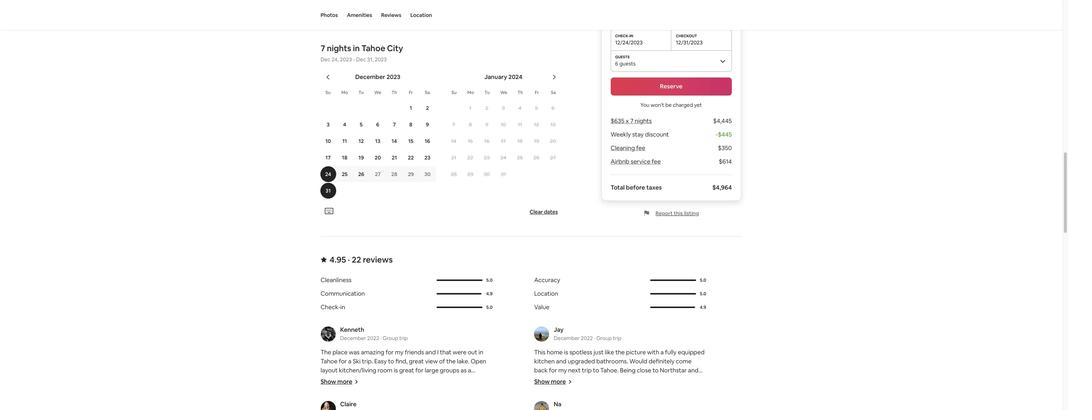 Task type: locate. For each thing, give the bounding box(es) containing it.
0 horizontal spatial 2
[[426, 105, 429, 112]]

2 dec from the left
[[356, 56, 366, 63]]

show for this home is spotless just like the picture with a fully equipped kitchen and upgraded bathrooms. would definitely come back for my next trip to tahoe. being close to northstar and safeway is a added bonus!
[[534, 378, 550, 386]]

the right of
[[446, 358, 456, 365]]

2 horizontal spatial 22
[[467, 154, 473, 161]]

5.0
[[486, 277, 493, 283], [700, 277, 706, 283], [700, 291, 706, 297], [486, 304, 493, 310]]

0 vertical spatial 19 button
[[528, 133, 545, 149]]

0 vertical spatial 13
[[551, 121, 556, 128]]

show more button down layout
[[321, 378, 358, 386]]

31 button
[[495, 166, 512, 182], [320, 183, 336, 199]]

21 button
[[386, 150, 403, 166], [446, 150, 462, 166]]

1 30 from the left
[[424, 171, 431, 178]]

december down the 31,
[[355, 73, 385, 81]]

1 7 button from the left
[[386, 117, 403, 133]]

30
[[424, 171, 431, 178], [484, 171, 490, 178]]

5.0 out of 5.0 image
[[437, 280, 483, 281], [437, 280, 483, 281], [651, 280, 696, 281], [651, 280, 696, 281], [651, 293, 696, 295], [651, 293, 696, 295], [437, 307, 483, 308], [437, 307, 483, 308]]

guests
[[620, 60, 636, 67]]

and down the home
[[556, 358, 567, 365]]

1 horizontal spatial tahoe
[[362, 43, 385, 54]]

1 30 button from the left
[[419, 166, 436, 182]]

2 more from the left
[[551, 378, 566, 386]]

2 2 button from the left
[[479, 100, 495, 116]]

show
[[321, 378, 336, 386], [534, 378, 550, 386]]

would
[[630, 358, 647, 365]]

groups
[[440, 367, 459, 374]]

1 horizontal spatial group
[[596, 335, 612, 342]]

2 15 button from the left
[[462, 133, 479, 149]]

0 horizontal spatial 9 button
[[419, 117, 436, 133]]

28 button
[[386, 166, 403, 182], [446, 166, 462, 182]]

show more down back
[[534, 378, 566, 386]]

2 9 button from the left
[[479, 117, 495, 133]]

0 horizontal spatial 16
[[425, 138, 430, 145]]

1 vertical spatial 18
[[342, 154, 347, 161]]

2022 for spotless
[[581, 335, 593, 342]]

is right safeway at the right
[[559, 376, 563, 383]]

more down kitchen/living
[[337, 378, 352, 386]]

1 2 from the left
[[426, 105, 429, 112]]

show more button down back
[[534, 378, 572, 386]]

th down december 2023
[[392, 90, 397, 96]]

6
[[615, 60, 619, 67], [552, 105, 555, 112], [376, 121, 379, 128]]

my inside the place was amazing for my friends and i that were out in tahoe for a ski trip. easy to find, great view of the lake. open layout kitchen/living room is great for large groups as a hangout spot
[[395, 348, 404, 356]]

show more button for and
[[534, 378, 572, 386]]

1 horizontal spatial 21
[[451, 154, 456, 161]]

1 horizontal spatial 27 button
[[545, 150, 561, 166]]

2 1 button from the left
[[462, 100, 479, 116]]

1 vertical spatial great
[[399, 367, 414, 374]]

0 horizontal spatial more
[[337, 378, 352, 386]]

0 horizontal spatial 22 button
[[403, 150, 419, 166]]

na
[[554, 400, 562, 408]]

0 horizontal spatial 23 button
[[419, 150, 436, 166]]

group for just
[[596, 335, 612, 342]]

claire
[[340, 400, 357, 408]]

tu down december 2023
[[359, 90, 364, 96]]

-
[[353, 56, 355, 63], [716, 131, 718, 139]]

2022 inside jay december 2022 · group trip
[[581, 335, 593, 342]]

list containing kenneth
[[318, 326, 745, 410]]

0 horizontal spatial 2 button
[[419, 100, 436, 116]]

dec
[[321, 56, 330, 63], [356, 56, 366, 63]]

fr
[[409, 90, 413, 96], [535, 90, 539, 96]]

nights up weekly stay discount
[[635, 117, 652, 125]]

3 for topmost 3 button
[[502, 105, 505, 112]]

1 tu from the left
[[359, 90, 364, 96]]

kenneth
[[340, 326, 364, 334]]

we down december 2023
[[374, 90, 381, 96]]

added
[[569, 376, 587, 383]]

fee up service
[[637, 144, 646, 152]]

calendar application
[[312, 65, 819, 206]]

1 14 from the left
[[392, 138, 397, 145]]

1 show more button from the left
[[321, 378, 358, 386]]

definitely
[[649, 358, 675, 365]]

1 horizontal spatial 24
[[501, 154, 506, 161]]

0 horizontal spatial fee
[[637, 144, 646, 152]]

1 horizontal spatial su
[[452, 90, 457, 96]]

1 show from the left
[[321, 378, 336, 386]]

2 2 from the left
[[485, 105, 488, 112]]

group inside kenneth december 2022 · group trip
[[383, 335, 398, 342]]

2 show from the left
[[534, 378, 550, 386]]

the right like
[[616, 348, 625, 356]]

1 horizontal spatial 4.9
[[700, 304, 706, 310]]

19
[[534, 138, 539, 145], [359, 154, 364, 161]]

january
[[485, 73, 507, 81]]

2024
[[508, 73, 522, 81]]

tahoe up the 31,
[[362, 43, 385, 54]]

the inside this home is spotless just like the picture with a fully equipped kitchen and upgraded bathrooms. would definitely come back for my next trip to tahoe. being close to northstar and safeway is a added bonus!
[[616, 348, 625, 356]]

0 horizontal spatial and
[[425, 348, 436, 356]]

7 nights in tahoe city dec 24, 2023 - dec 31, 2023
[[321, 43, 403, 63]]

tahoe up layout
[[321, 358, 338, 365]]

to down definitely
[[653, 367, 659, 374]]

is right the home
[[564, 348, 568, 356]]

amazing
[[361, 348, 384, 356]]

my left next
[[558, 367, 567, 374]]

claire image
[[321, 401, 336, 410]]

14 button
[[386, 133, 403, 149], [446, 133, 462, 149]]

0 horizontal spatial 18
[[342, 154, 347, 161]]

trip up like
[[613, 335, 622, 342]]

31
[[501, 171, 506, 178], [326, 187, 331, 194]]

1 vertical spatial 6 button
[[370, 117, 386, 133]]

dec left the 31,
[[356, 56, 366, 63]]

24 for leftmost 24 'button'
[[325, 171, 331, 178]]

view
[[425, 358, 438, 365]]

0 vertical spatial 26 button
[[528, 150, 545, 166]]

5.0 for accuracy
[[700, 277, 706, 283]]

1 vertical spatial the
[[446, 358, 456, 365]]

show down layout
[[321, 378, 336, 386]]

1 28 from the left
[[391, 171, 397, 178]]

0 horizontal spatial 14
[[392, 138, 397, 145]]

5 for leftmost 5 button
[[360, 121, 363, 128]]

1 21 from the left
[[392, 154, 397, 161]]

1 show more from the left
[[321, 378, 352, 386]]

1 button for december 2023
[[403, 100, 419, 116]]

4 for 4 button to the top
[[519, 105, 522, 112]]

trip down the upgraded
[[582, 367, 592, 374]]

2 21 from the left
[[451, 154, 456, 161]]

2 show more from the left
[[534, 378, 566, 386]]

3 for leftmost 3 button
[[327, 121, 330, 128]]

0 horizontal spatial ·
[[348, 254, 350, 265]]

0 horizontal spatial 30
[[424, 171, 431, 178]]

i
[[437, 348, 439, 356]]

be
[[666, 102, 672, 108]]

19 button
[[528, 133, 545, 149], [353, 150, 370, 166]]

communication
[[321, 290, 365, 298]]

0 horizontal spatial tahoe
[[321, 358, 338, 365]]

1 dec from the left
[[321, 56, 330, 63]]

1 15 button from the left
[[403, 133, 419, 149]]

na image
[[534, 401, 549, 410]]

1 horizontal spatial 17
[[501, 138, 506, 145]]

1 horizontal spatial dec
[[356, 56, 366, 63]]

1 group from the left
[[383, 335, 398, 342]]

0 vertical spatial 6 button
[[545, 100, 561, 116]]

12 button
[[528, 117, 545, 133], [353, 133, 370, 149]]

0 horizontal spatial 17
[[326, 154, 331, 161]]

19 for the right 19 button
[[534, 138, 539, 145]]

· inside jay december 2022 · group trip
[[594, 335, 595, 342]]

this home is spotless just like the picture with a fully equipped kitchen and upgraded bathrooms. would definitely come back for my next trip to tahoe. being close to northstar and safeway is a added bonus!
[[534, 348, 705, 383]]

trip for friends
[[399, 335, 408, 342]]

1 horizontal spatial tu
[[485, 90, 490, 96]]

more left "added"
[[551, 378, 566, 386]]

in right out
[[479, 348, 483, 356]]

fee
[[637, 144, 646, 152], [652, 158, 661, 166]]

1 horizontal spatial nights
[[635, 117, 652, 125]]

0 vertical spatial 4
[[519, 105, 522, 112]]

1 horizontal spatial 9 button
[[479, 117, 495, 133]]

6 inside 6 guests popup button
[[615, 60, 619, 67]]

23 button
[[419, 150, 436, 166], [479, 150, 495, 166]]

$635 x 7 nights button
[[611, 117, 652, 125]]

for up safeway at the right
[[549, 367, 557, 374]]

16 button
[[419, 133, 436, 149], [479, 133, 495, 149]]

report this listing
[[656, 210, 699, 217]]

0 horizontal spatial 31
[[326, 187, 331, 194]]

1 23 button from the left
[[419, 150, 436, 166]]

1 su from the left
[[326, 90, 331, 96]]

location down accuracy
[[534, 290, 558, 298]]

yet
[[694, 102, 702, 108]]

26 for the rightmost the 26 button
[[534, 154, 540, 161]]

2022 up the spotless
[[581, 335, 593, 342]]

0 horizontal spatial 21
[[392, 154, 397, 161]]

2 23 from the left
[[484, 154, 490, 161]]

trip
[[399, 335, 408, 342], [613, 335, 622, 342], [582, 367, 592, 374]]

1 vertical spatial tahoe
[[321, 358, 338, 365]]

trip for the
[[613, 335, 622, 342]]

2 14 from the left
[[451, 138, 456, 145]]

10 button
[[495, 117, 512, 133], [320, 133, 336, 149]]

2 1 from the left
[[469, 105, 471, 112]]

kenneth december 2022 · group trip
[[340, 326, 408, 342]]

0 vertical spatial 24 button
[[495, 150, 512, 166]]

close
[[637, 367, 651, 374]]

2 29 button from the left
[[462, 166, 479, 182]]

su
[[326, 90, 331, 96], [452, 90, 457, 96]]

a right as
[[468, 367, 471, 374]]

december inside jay december 2022 · group trip
[[554, 335, 580, 342]]

0 horizontal spatial show more
[[321, 378, 352, 386]]

0 vertical spatial is
[[564, 348, 568, 356]]

0 horizontal spatial 4 button
[[336, 117, 353, 133]]

2 group from the left
[[596, 335, 612, 342]]

8
[[409, 121, 413, 128], [469, 121, 472, 128]]

0 horizontal spatial the
[[446, 358, 456, 365]]

is down the find,
[[394, 367, 398, 374]]

2 22 button from the left
[[462, 150, 479, 166]]

in down communication
[[340, 303, 345, 311]]

0 horizontal spatial show more button
[[321, 378, 358, 386]]

1 more from the left
[[337, 378, 352, 386]]

0 vertical spatial 12
[[534, 121, 539, 128]]

bathrooms.
[[597, 358, 628, 365]]

1 29 from the left
[[408, 171, 414, 178]]

great down friends
[[409, 358, 424, 365]]

to left the find,
[[388, 358, 394, 365]]

4 button
[[512, 100, 528, 116], [336, 117, 353, 133]]

0 horizontal spatial -
[[353, 56, 355, 63]]

to up bonus!
[[593, 367, 599, 374]]

30 button
[[419, 166, 436, 182], [479, 166, 495, 182]]

2 15 from the left
[[468, 138, 473, 145]]

22 for first 22 button from right
[[467, 154, 473, 161]]

· for this
[[594, 335, 595, 342]]

kitchen
[[534, 358, 555, 365]]

0 horizontal spatial show
[[321, 378, 336, 386]]

19 for leftmost 19 button
[[359, 154, 364, 161]]

location right reviews
[[410, 12, 432, 18]]

2 horizontal spatial trip
[[613, 335, 622, 342]]

bonus!
[[588, 376, 606, 383]]

to inside the place was amazing for my friends and i that were out in tahoe for a ski trip. easy to find, great view of the lake. open layout kitchen/living room is great for large groups as a hangout spot
[[388, 358, 394, 365]]

december down "kenneth"
[[340, 335, 366, 342]]

0 vertical spatial 5
[[535, 105, 538, 112]]

1 sa from the left
[[425, 90, 430, 96]]

· inside kenneth december 2022 · group trip
[[380, 335, 382, 342]]

0 vertical spatial 10
[[501, 121, 506, 128]]

a left ski
[[348, 358, 352, 365]]

1 1 button from the left
[[403, 100, 419, 116]]

december for kenneth
[[340, 335, 366, 342]]

1 vertical spatial 24 button
[[320, 166, 336, 182]]

open
[[471, 358, 486, 365]]

0 horizontal spatial 27
[[375, 171, 381, 178]]

0 vertical spatial 11
[[518, 121, 522, 128]]

1 8 from the left
[[409, 121, 413, 128]]

was
[[349, 348, 360, 356]]

1 vertical spatial 5 button
[[353, 117, 370, 133]]

2 29 from the left
[[467, 171, 473, 178]]

spot
[[345, 376, 358, 383]]

0 horizontal spatial dec
[[321, 56, 330, 63]]

1 8 button from the left
[[403, 117, 419, 133]]

2 30 from the left
[[484, 171, 490, 178]]

4.9 out of 5.0 image
[[437, 293, 482, 295], [437, 293, 482, 295], [651, 307, 696, 308], [651, 307, 695, 308]]

0 horizontal spatial 15
[[408, 138, 414, 145]]

clear
[[530, 209, 543, 215]]

1 for january 2024
[[469, 105, 471, 112]]

0 vertical spatial 24
[[501, 154, 506, 161]]

and inside the place was amazing for my friends and i that were out in tahoe for a ski trip. easy to find, great view of the lake. open layout kitchen/living room is great for large groups as a hangout spot
[[425, 348, 436, 356]]

12 for leftmost "12" button
[[359, 138, 364, 145]]

1 vertical spatial 10
[[325, 138, 331, 145]]

4.95 · 22 reviews
[[330, 254, 393, 265]]

and left i
[[425, 348, 436, 356]]

$614
[[719, 158, 732, 166]]

1 2022 from the left
[[367, 335, 379, 342]]

1 vertical spatial my
[[558, 367, 567, 374]]

12
[[534, 121, 539, 128], [359, 138, 364, 145]]

show more button for tahoe
[[321, 378, 358, 386]]

2022 up amazing
[[367, 335, 379, 342]]

equipped
[[678, 348, 705, 356]]

tu down january
[[485, 90, 490, 96]]

1 15 from the left
[[408, 138, 414, 145]]

show more down layout
[[321, 378, 352, 386]]

0 vertical spatial 5 button
[[528, 100, 545, 116]]

0 vertical spatial nights
[[327, 43, 351, 54]]

hangout
[[321, 376, 344, 383]]

0 horizontal spatial 24
[[325, 171, 331, 178]]

1 vertical spatial 25 button
[[336, 166, 353, 182]]

0 horizontal spatial 8
[[409, 121, 413, 128]]

reviews
[[363, 254, 393, 265]]

show more for this home is spotless just like the picture with a fully equipped kitchen and upgraded bathrooms. would definitely come back for my next trip to tahoe. being close to northstar and safeway is a added bonus!
[[534, 378, 566, 386]]

1 2 button from the left
[[419, 100, 436, 116]]

26 for bottommost the 26 button
[[358, 171, 364, 178]]

11 for bottom the 11 button
[[342, 138, 347, 145]]

and down come
[[688, 367, 699, 374]]

december down jay
[[554, 335, 580, 342]]

2022 inside kenneth december 2022 · group trip
[[367, 335, 379, 342]]

2 mo from the left
[[467, 90, 474, 96]]

january 2024
[[485, 73, 522, 81]]

my up the find,
[[395, 348, 404, 356]]

0 horizontal spatial location
[[410, 12, 432, 18]]

1 horizontal spatial 31
[[501, 171, 506, 178]]

0 horizontal spatial 8 button
[[403, 117, 419, 133]]

3 button
[[495, 100, 512, 116], [320, 117, 336, 133]]

2023
[[340, 56, 352, 63], [375, 56, 387, 63], [387, 73, 400, 81]]

great
[[409, 358, 424, 365], [399, 367, 414, 374]]

1 horizontal spatial 27
[[550, 154, 556, 161]]

jay image
[[534, 327, 549, 342], [534, 327, 549, 342]]

2 8 from the left
[[469, 121, 472, 128]]

0 horizontal spatial 16 button
[[419, 133, 436, 149]]

trip inside kenneth december 2022 · group trip
[[399, 335, 408, 342]]

1 horizontal spatial -
[[716, 131, 718, 139]]

- left the 31,
[[353, 56, 355, 63]]

22
[[408, 154, 414, 161], [467, 154, 473, 161], [352, 254, 361, 265]]

and
[[425, 348, 436, 356], [556, 358, 567, 365], [688, 367, 699, 374]]

0 horizontal spatial th
[[392, 90, 397, 96]]

group up just
[[596, 335, 612, 342]]

2023 down city
[[387, 73, 400, 81]]

a
[[661, 348, 664, 356], [348, 358, 352, 365], [468, 367, 471, 374], [564, 376, 567, 383]]

fee right service
[[652, 158, 661, 166]]

· up amazing
[[380, 335, 382, 342]]

1 horizontal spatial 22 button
[[462, 150, 479, 166]]

2 horizontal spatial 6
[[615, 60, 619, 67]]

2 vertical spatial and
[[688, 367, 699, 374]]

0 horizontal spatial 29
[[408, 171, 414, 178]]

in down amenities
[[353, 43, 360, 54]]

2 2022 from the left
[[581, 335, 593, 342]]

· up just
[[594, 335, 595, 342]]

group
[[383, 335, 398, 342], [596, 335, 612, 342]]

1 horizontal spatial 25 button
[[512, 150, 528, 166]]

1 horizontal spatial trip
[[582, 367, 592, 374]]

we down january 2024
[[500, 90, 507, 96]]

1 horizontal spatial 1 button
[[462, 100, 479, 116]]

13 button
[[545, 117, 561, 133], [370, 133, 386, 149]]

more for tahoe
[[337, 378, 352, 386]]

0 horizontal spatial 28 button
[[386, 166, 403, 182]]

1 button for january 2024
[[462, 100, 479, 116]]

4.9 for communication
[[486, 291, 493, 297]]

nights up 24,
[[327, 43, 351, 54]]

dates
[[544, 209, 558, 215]]

na image
[[534, 401, 549, 410]]

5 for topmost 5 button
[[535, 105, 538, 112]]

show down back
[[534, 378, 550, 386]]

group inside jay december 2022 · group trip
[[596, 335, 612, 342]]

1 for december 2023
[[410, 105, 412, 112]]

· right the 4.95
[[348, 254, 350, 265]]

- down $4,445
[[716, 131, 718, 139]]

trip up friends
[[399, 335, 408, 342]]

28
[[391, 171, 397, 178], [451, 171, 457, 178]]

th down 2024
[[518, 90, 523, 96]]

0 horizontal spatial 14 button
[[386, 133, 403, 149]]

december inside kenneth december 2022 · group trip
[[340, 335, 366, 342]]

were
[[453, 348, 467, 356]]

1 29 button from the left
[[403, 166, 419, 182]]

2 show more button from the left
[[534, 378, 572, 386]]

kenneth image
[[321, 327, 336, 342], [321, 327, 336, 342]]

1 horizontal spatial my
[[558, 367, 567, 374]]

great down the find,
[[399, 367, 414, 374]]

1 1 from the left
[[410, 105, 412, 112]]

find,
[[396, 358, 408, 365]]

14 for 1st the 14 button
[[392, 138, 397, 145]]

trip inside jay december 2022 · group trip
[[613, 335, 622, 342]]

th
[[392, 90, 397, 96], [518, 90, 523, 96]]

0 horizontal spatial 29 button
[[403, 166, 419, 182]]

group up amazing
[[383, 335, 398, 342]]

1 horizontal spatial 6 button
[[545, 100, 561, 116]]

18 button
[[512, 133, 528, 149], [336, 150, 353, 166]]

1 16 from the left
[[425, 138, 430, 145]]

the inside the place was amazing for my friends and i that were out in tahoe for a ski trip. easy to find, great view of the lake. open layout kitchen/living room is great for large groups as a hangout spot
[[446, 358, 456, 365]]

1 horizontal spatial location
[[534, 290, 558, 298]]

list
[[318, 326, 745, 410]]

that
[[440, 348, 452, 356]]

dec left 24,
[[321, 56, 330, 63]]

1 horizontal spatial show more button
[[534, 378, 572, 386]]



Task type: describe. For each thing, give the bounding box(es) containing it.
27 for "27" button to the top
[[550, 154, 556, 161]]

spotless
[[570, 348, 592, 356]]

29 for second 29 button
[[467, 171, 473, 178]]

1 we from the left
[[374, 90, 381, 96]]

out
[[468, 348, 477, 356]]

8 for 1st 8 button from right
[[469, 121, 472, 128]]

easy
[[374, 358, 387, 365]]

weekly stay discount
[[611, 131, 669, 139]]

with
[[647, 348, 659, 356]]

0 vertical spatial 20 button
[[545, 133, 561, 149]]

0 vertical spatial great
[[409, 358, 424, 365]]

1 28 button from the left
[[386, 166, 403, 182]]

0 vertical spatial 13 button
[[545, 117, 561, 133]]

29 for 2nd 29 button from right
[[408, 171, 414, 178]]

1 vertical spatial -
[[716, 131, 718, 139]]

0 horizontal spatial 31 button
[[320, 183, 336, 199]]

photos
[[321, 12, 338, 18]]

2 14 button from the left
[[446, 133, 462, 149]]

listing
[[684, 210, 699, 217]]

before
[[626, 184, 645, 192]]

1 14 button from the left
[[386, 133, 403, 149]]

this
[[534, 348, 546, 356]]

1 horizontal spatial 31 button
[[495, 166, 512, 182]]

0 horizontal spatial 22
[[352, 254, 361, 265]]

0 horizontal spatial 18 button
[[336, 150, 353, 166]]

1 vertical spatial nights
[[635, 117, 652, 125]]

city
[[387, 43, 403, 54]]

24 for the right 24 'button'
[[501, 154, 506, 161]]

for down place
[[339, 358, 347, 365]]

0 horizontal spatial 24 button
[[320, 166, 336, 182]]

discount
[[645, 131, 669, 139]]

1 horizontal spatial 12 button
[[528, 117, 545, 133]]

as
[[461, 367, 467, 374]]

amenities
[[347, 12, 372, 18]]

2 21 button from the left
[[446, 150, 462, 166]]

total
[[611, 184, 625, 192]]

charged
[[673, 102, 693, 108]]

check-in
[[321, 303, 345, 311]]

friends
[[405, 348, 424, 356]]

reserve button
[[611, 78, 732, 96]]

nights inside 7 nights in tahoe city dec 24, 2023 - dec 31, 2023
[[327, 43, 351, 54]]

0 horizontal spatial 5 button
[[353, 117, 370, 133]]

22 for 1st 22 button
[[408, 154, 414, 161]]

reserve
[[660, 83, 683, 90]]

northstar
[[660, 367, 687, 374]]

room
[[378, 367, 393, 374]]

12/24/2023
[[615, 39, 643, 46]]

1 horizontal spatial 24 button
[[495, 150, 512, 166]]

2 button for december 2023
[[419, 100, 436, 116]]

2 tu from the left
[[485, 90, 490, 96]]

2 23 button from the left
[[479, 150, 495, 166]]

0 horizontal spatial 25 button
[[336, 166, 353, 182]]

december for jay
[[554, 335, 580, 342]]

won't
[[651, 102, 665, 108]]

5.0 for cleanliness
[[486, 277, 493, 283]]

0 vertical spatial 25
[[517, 154, 523, 161]]

2 horizontal spatial is
[[564, 348, 568, 356]]

2022 for amazing
[[367, 335, 379, 342]]

is inside the place was amazing for my friends and i that were out in tahoe for a ski trip. easy to find, great view of the lake. open layout kitchen/living room is great for large groups as a hangout spot
[[394, 367, 398, 374]]

7 inside 7 nights in tahoe city dec 24, 2023 - dec 31, 2023
[[321, 43, 325, 54]]

group for for
[[383, 335, 398, 342]]

1 horizontal spatial 20
[[550, 138, 556, 145]]

2 7 button from the left
[[446, 117, 462, 133]]

6 guests
[[615, 60, 636, 67]]

11 for the 11 button to the right
[[518, 121, 522, 128]]

2 9 from the left
[[485, 121, 488, 128]]

2023 right 24,
[[340, 56, 352, 63]]

2 for january 2024
[[485, 105, 488, 112]]

0 vertical spatial 17
[[501, 138, 506, 145]]

tahoe inside 7 nights in tahoe city dec 24, 2023 - dec 31, 2023
[[362, 43, 385, 54]]

clear dates button
[[527, 206, 561, 218]]

1 vertical spatial 11 button
[[336, 133, 353, 149]]

12 for right "12" button
[[534, 121, 539, 128]]

cleaning fee button
[[611, 144, 646, 152]]

0 horizontal spatial 6
[[376, 121, 379, 128]]

service
[[631, 158, 651, 166]]

0 horizontal spatial 13 button
[[370, 133, 386, 149]]

december inside calendar application
[[355, 73, 385, 81]]

1 fr from the left
[[409, 90, 413, 96]]

2 8 button from the left
[[462, 117, 479, 133]]

1 vertical spatial 27 button
[[370, 166, 386, 182]]

home
[[547, 348, 563, 356]]

$4,964
[[713, 184, 732, 192]]

0 vertical spatial 25 button
[[512, 150, 528, 166]]

1 9 button from the left
[[419, 117, 436, 133]]

2 fr from the left
[[535, 90, 539, 96]]

2 th from the left
[[518, 90, 523, 96]]

0 horizontal spatial 13
[[375, 138, 380, 145]]

1 th from the left
[[392, 90, 397, 96]]

4.9 for value
[[700, 304, 706, 310]]

27 for bottommost "27" button
[[375, 171, 381, 178]]

place
[[333, 348, 348, 356]]

2023 right the 31,
[[375, 56, 387, 63]]

accuracy
[[534, 276, 560, 284]]

for up the easy on the left bottom of the page
[[386, 348, 394, 356]]

the
[[321, 348, 331, 356]]

in inside the place was amazing for my friends and i that were out in tahoe for a ski trip. easy to find, great view of the lake. open layout kitchen/living room is great for large groups as a hangout spot
[[479, 348, 483, 356]]

31,
[[367, 56, 374, 63]]

amenities button
[[347, 0, 372, 30]]

value
[[534, 303, 550, 311]]

1 vertical spatial 4 button
[[336, 117, 353, 133]]

1 horizontal spatial fee
[[652, 158, 661, 166]]

the place was amazing for my friends and i that were out in tahoe for a ski trip. easy to find, great view of the lake. open layout kitchen/living room is great for large groups as a hangout spot
[[321, 348, 486, 383]]

1 horizontal spatial is
[[559, 376, 563, 383]]

2023 inside calendar application
[[387, 73, 400, 81]]

0 vertical spatial 27 button
[[545, 150, 561, 166]]

2 su from the left
[[452, 90, 457, 96]]

airbnb
[[611, 158, 630, 166]]

2 we from the left
[[500, 90, 507, 96]]

x
[[626, 117, 629, 125]]

2 16 from the left
[[484, 138, 490, 145]]

tahoe inside the place was amazing for my friends and i that were out in tahoe for a ski trip. easy to find, great view of the lake. open layout kitchen/living room is great for large groups as a hangout spot
[[321, 358, 338, 365]]

30 for second 30 button from the left
[[484, 171, 490, 178]]

jay
[[554, 326, 564, 334]]

1 vertical spatial 26 button
[[353, 166, 370, 182]]

$350
[[718, 144, 732, 152]]

0 horizontal spatial 19 button
[[353, 150, 370, 166]]

airbnb service fee button
[[611, 158, 661, 166]]

you won't be charged yet
[[641, 102, 702, 108]]

large
[[425, 367, 439, 374]]

1 horizontal spatial 26 button
[[528, 150, 545, 166]]

8 for 2nd 8 button from right
[[409, 121, 413, 128]]

0 vertical spatial 3 button
[[495, 100, 512, 116]]

1 horizontal spatial 19 button
[[528, 133, 545, 149]]

stay
[[633, 131, 644, 139]]

1 horizontal spatial 6
[[552, 105, 555, 112]]

this
[[674, 210, 683, 217]]

check-
[[321, 303, 340, 311]]

lake.
[[457, 358, 470, 365]]

5.0 for check-in
[[486, 304, 493, 310]]

safeway
[[534, 376, 558, 383]]

$635 x 7 nights
[[611, 117, 652, 125]]

tahoe.
[[600, 367, 619, 374]]

for inside this home is spotless just like the picture with a fully equipped kitchen and upgraded bathrooms. would definitely come back for my next trip to tahoe. being close to northstar and safeway is a added bonus!
[[549, 367, 557, 374]]

airbnb service fee
[[611, 158, 661, 166]]

1 vertical spatial and
[[556, 358, 567, 365]]

5.0 for location
[[700, 291, 706, 297]]

0 horizontal spatial 6 button
[[370, 117, 386, 133]]

ski
[[353, 358, 361, 365]]

0 vertical spatial 18 button
[[512, 133, 528, 149]]

2 button for january 2024
[[479, 100, 495, 116]]

fully
[[665, 348, 677, 356]]

trip.
[[362, 358, 373, 365]]

- inside 7 nights in tahoe city dec 24, 2023 - dec 31, 2023
[[353, 56, 355, 63]]

1 horizontal spatial to
[[593, 367, 599, 374]]

show more for the place was amazing for my friends and i that were out in tahoe for a ski trip. easy to find, great view of the lake. open layout kitchen/living room is great for large groups as a hangout spot
[[321, 378, 352, 386]]

0 vertical spatial 10 button
[[495, 117, 512, 133]]

photos button
[[321, 0, 338, 30]]

-$445
[[716, 131, 732, 139]]

cleanliness
[[321, 276, 352, 284]]

2 horizontal spatial to
[[653, 367, 659, 374]]

my inside this home is spotless just like the picture with a fully equipped kitchen and upgraded bathrooms. would definitely come back for my next trip to tahoe. being close to northstar and safeway is a added bonus!
[[558, 367, 567, 374]]

2 28 button from the left
[[446, 166, 462, 182]]

back
[[534, 367, 548, 374]]

cleaning
[[611, 144, 635, 152]]

$445
[[718, 131, 732, 139]]

next
[[568, 367, 581, 374]]

kitchen/living
[[339, 367, 376, 374]]

2 30 button from the left
[[479, 166, 495, 182]]

· for the
[[380, 335, 382, 342]]

1 vertical spatial 17 button
[[320, 150, 336, 166]]

$4,445
[[713, 117, 732, 125]]

1 mo from the left
[[341, 90, 348, 96]]

a left "added"
[[564, 376, 567, 383]]

report this listing button
[[644, 210, 699, 217]]

1 9 from the left
[[426, 121, 429, 128]]

1 vertical spatial 20 button
[[370, 150, 386, 166]]

location button
[[410, 0, 432, 30]]

in inside 7 nights in tahoe city dec 24, 2023 - dec 31, 2023
[[353, 43, 360, 54]]

more for and
[[551, 378, 566, 386]]

12/31/2023
[[676, 39, 703, 46]]

just
[[594, 348, 604, 356]]

jay december 2022 · group trip
[[554, 326, 622, 342]]

0 horizontal spatial 3 button
[[320, 117, 336, 133]]

1 vertical spatial 17
[[326, 154, 331, 161]]

1 horizontal spatial 17 button
[[495, 133, 512, 149]]

1 23 from the left
[[425, 154, 430, 161]]

1 horizontal spatial 18
[[517, 138, 523, 145]]

4.95
[[330, 254, 346, 265]]

claire image
[[321, 401, 336, 410]]

1 vertical spatial 20
[[375, 154, 381, 161]]

30 for 1st 30 button
[[424, 171, 431, 178]]

6 guests button
[[611, 51, 732, 72]]

cleaning fee
[[611, 144, 646, 152]]

0 vertical spatial 4 button
[[512, 100, 528, 116]]

1 21 button from the left
[[386, 150, 403, 166]]

report
[[656, 210, 673, 217]]

1 vertical spatial 10 button
[[320, 133, 336, 149]]

for left large
[[415, 367, 424, 374]]

1 horizontal spatial 13
[[551, 121, 556, 128]]

0 vertical spatial location
[[410, 12, 432, 18]]

14 for 2nd the 14 button from left
[[451, 138, 456, 145]]

clear dates
[[530, 209, 558, 215]]

0 horizontal spatial 10
[[325, 138, 331, 145]]

$635
[[611, 117, 625, 125]]

24,
[[332, 56, 339, 63]]

of
[[439, 358, 445, 365]]

trip inside this home is spotless just like the picture with a fully equipped kitchen and upgraded bathrooms. would definitely come back for my next trip to tahoe. being close to northstar and safeway is a added bonus!
[[582, 367, 592, 374]]

1 22 button from the left
[[403, 150, 419, 166]]

0 horizontal spatial 25
[[342, 171, 348, 178]]

a left fully
[[661, 348, 664, 356]]

2 for december 2023
[[426, 105, 429, 112]]

1 vertical spatial location
[[534, 290, 558, 298]]

2 sa from the left
[[551, 90, 556, 96]]

0 horizontal spatial in
[[340, 303, 345, 311]]

come
[[676, 358, 692, 365]]

1 horizontal spatial 11 button
[[512, 117, 528, 133]]

weekly
[[611, 131, 631, 139]]

2 16 button from the left
[[479, 133, 495, 149]]

0 horizontal spatial 12 button
[[353, 133, 370, 149]]

show for the place was amazing for my friends and i that were out in tahoe for a ski trip. easy to find, great view of the lake. open layout kitchen/living room is great for large groups as a hangout spot
[[321, 378, 336, 386]]

4 for 4 button to the bottom
[[343, 121, 346, 128]]

1 16 button from the left
[[419, 133, 436, 149]]

2 28 from the left
[[451, 171, 457, 178]]



Task type: vqa. For each thing, say whether or not it's contained in the screenshot.


